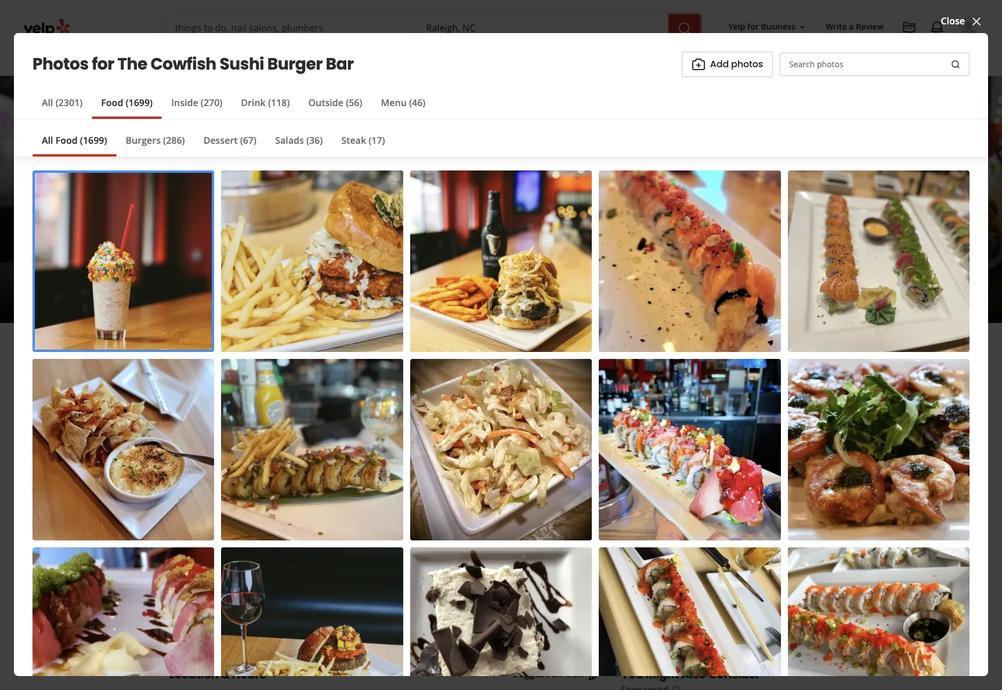 Task type: vqa. For each thing, say whether or not it's contained in the screenshot.


Task type: describe. For each thing, give the bounding box(es) containing it.
4208
[[631, 543, 652, 556]]

24 star v2 image
[[179, 352, 192, 366]]

north hills roll 19 photos
[[172, 563, 242, 587]]

write a review link
[[169, 347, 271, 372]]

0 vertical spatial business
[[249, 287, 285, 298]]

projects image
[[903, 21, 917, 35]]

0400
[[674, 496, 696, 509]]

photo of the cowfish sushi burger bar - raleigh, nc, us. the stout burger image
[[866, 76, 1003, 323]]

previous image
[[176, 500, 189, 514]]

open 11:00 am - 9:30 pm
[[169, 268, 282, 280]]

popular dishes
[[169, 440, 238, 453]]

burgers for the cowfish mini burgers 13 photos
[[495, 563, 531, 575]]

photos for the cowfish sushi burger bar
[[33, 53, 354, 75]]

a for review
[[850, 21, 854, 32]]

consider
[[709, 667, 761, 683]]

100
[[728, 543, 744, 556]]

11:00
[[198, 268, 222, 280]]

pick
[[682, 382, 697, 393]]

(270)
[[201, 96, 223, 109]]

photos inside the north hills roll 19 photos
[[183, 576, 209, 587]]

north
[[172, 563, 199, 575]]

$12.50
[[422, 530, 452, 543]]

cowfish for the cowfish mini burgers 13 photos
[[433, 563, 469, 575]]

Search photos text field
[[780, 53, 970, 76]]

six
[[655, 543, 668, 556]]

directions
[[650, 529, 697, 542]]

784-
[[655, 496, 674, 509]]

write a review
[[826, 21, 884, 32]]

1 vertical spatial search image
[[952, 60, 961, 69]]

photos up all (2301)
[[33, 53, 89, 75]]

message
[[631, 590, 671, 603]]

13 inside "the cowfish mini burgers 13 photos"
[[413, 576, 422, 587]]

message the business
[[631, 590, 732, 603]]

43
[[581, 576, 590, 587]]

food for order food
[[666, 357, 695, 373]]

all for all (2301)
[[42, 96, 53, 109]]

write for write a review
[[826, 21, 848, 32]]

steak
[[342, 134, 366, 147]]

14 chevron right outline image
[[595, 443, 603, 451]]

all for all food (1699)
[[42, 134, 53, 147]]

cowfish for the cowfish sushi burger bar
[[227, 179, 341, 218]]

by
[[222, 287, 232, 298]]

order inside button
[[727, 414, 752, 427]]

add for add photo
[[304, 352, 323, 366]]

food for all food (1699)
[[56, 134, 78, 147]]

photo
[[325, 352, 352, 366]]

in
[[712, 382, 719, 393]]

thecowfish.com
[[631, 463, 705, 476]]

9:30
[[247, 268, 265, 280]]

burger inside single mini burger 13 photos
[[345, 563, 377, 575]]

0 horizontal spatial cowfish
[[151, 53, 216, 75]]

auto services
[[344, 51, 395, 62]]

save button
[[436, 347, 497, 372]]

full
[[545, 441, 561, 453]]

24 menu v2 image
[[288, 609, 302, 623]]

(919) 784-0400
[[631, 496, 696, 509]]

tab list containing all (2301)
[[33, 96, 435, 119]]

photos inside "the cowfish mini burgers 13 photos"
[[425, 576, 451, 587]]

share
[[395, 352, 422, 366]]

photo of the cowfish sushi burger bar - raleigh, nc, us. bedrock blast image
[[0, 76, 165, 323]]

menu element
[[151, 391, 643, 629]]

73 for cowfish
[[460, 576, 470, 587]]

menu (46)
[[381, 96, 426, 109]]

(56)
[[346, 96, 363, 109]]

salads (36)
[[275, 134, 323, 147]]

&
[[221, 667, 230, 683]]

suggest an edit button
[[631, 622, 824, 648]]

photo of the cowfish sushi burger bar - raleigh, nc, us. the not-from-buffalo chicken sandwich image
[[495, 76, 866, 323]]

menu for website menu
[[232, 610, 259, 623]]

start
[[702, 414, 724, 427]]

mins
[[744, 382, 763, 393]]

yelp for business
[[729, 21, 796, 32]]

reviews for roll
[[593, 576, 623, 587]]

sushi bars link
[[259, 249, 307, 261]]

$$
[[233, 249, 243, 261]]

close
[[942, 15, 966, 27]]

16 chevron down v2 image
[[798, 22, 808, 32]]

share button
[[367, 347, 432, 372]]

yelp
[[729, 21, 746, 32]]

0 vertical spatial (1699)
[[126, 96, 153, 109]]

1 vertical spatial sushi
[[346, 179, 424, 218]]

(919)
[[631, 496, 653, 509]]

no
[[631, 382, 643, 393]]

4.3 (1,928 reviews)
[[278, 223, 360, 236]]

24 camera v2 image
[[285, 352, 299, 366]]

burgers for sushi bars , burgers , bars
[[311, 249, 348, 261]]

24 message v2 image
[[810, 590, 824, 604]]

0 vertical spatial food
[[101, 96, 123, 109]]

north hills roll image
[[172, 466, 278, 553]]

2 horizontal spatial burger
[[429, 179, 525, 218]]

inside (270)
[[171, 96, 223, 109]]

4.3
[[278, 223, 292, 236]]

1 horizontal spatial photos
[[782, 280, 814, 293]]

get
[[631, 529, 648, 542]]

burgers link
[[311, 249, 348, 261]]

(1,928
[[294, 223, 321, 236]]

get directions link
[[631, 529, 697, 542]]

you
[[621, 667, 644, 683]]

dessert
[[204, 134, 238, 147]]

review
[[856, 21, 884, 32]]

(67)
[[240, 134, 257, 147]]

25
[[733, 382, 742, 393]]

reviews for hills
[[235, 576, 265, 587]]

single
[[292, 563, 320, 575]]

also
[[682, 667, 706, 683]]

24 save outline v2 image
[[446, 352, 460, 366]]

view full menu link
[[521, 441, 603, 453]]

19
[[172, 576, 181, 587]]

location & hours
[[169, 667, 266, 683]]

burgers (286)
[[126, 134, 185, 147]]

food (1699)
[[101, 96, 153, 109]]

2 horizontal spatial menu
[[563, 441, 590, 453]]

edit inside button
[[754, 629, 771, 641]]

home services link
[[244, 42, 335, 75]]

write a review
[[197, 352, 262, 366]]

all food (1699)
[[42, 134, 107, 147]]

the for the cowfish sushi burger bar
[[169, 179, 221, 218]]

close button
[[942, 14, 984, 28]]

salads
[[275, 134, 304, 147]]

2 , from the left
[[348, 249, 350, 261]]

0 horizontal spatial the
[[234, 287, 247, 298]]

1 vertical spatial (1699)
[[80, 134, 107, 147]]

user actions element
[[720, 15, 996, 86]]

suggest an edit inside the 'suggest an edit' button
[[703, 629, 771, 641]]

2.3k
[[762, 280, 780, 293]]

24 pencil v2 image
[[684, 628, 698, 642]]

tab list containing all food (1699)
[[33, 133, 395, 157]]

start order
[[702, 414, 752, 427]]

0 horizontal spatial burger
[[268, 53, 323, 75]]

verified by the business 3 months ago
[[188, 287, 341, 298]]

yelp for business button
[[724, 17, 812, 37]]

months
[[294, 287, 325, 298]]

reviews for cowfish
[[472, 576, 502, 587]]

start order button
[[631, 408, 824, 433]]



Task type: locate. For each thing, give the bounding box(es) containing it.
1 vertical spatial order
[[727, 414, 752, 427]]

-
[[242, 268, 245, 280]]

1 horizontal spatial see
[[730, 280, 747, 293]]

$18.00
[[543, 530, 572, 543]]

73 reviews for burger
[[340, 576, 382, 587]]

0 horizontal spatial the
[[118, 53, 147, 75]]

2 vertical spatial sushi
[[259, 249, 284, 261]]

0 horizontal spatial food
[[56, 134, 78, 147]]

0 horizontal spatial see
[[294, 269, 306, 279]]

0 horizontal spatial burgers
[[126, 134, 161, 147]]

1 horizontal spatial 13
[[413, 576, 422, 587]]

1 73 from the left
[[340, 576, 349, 587]]

0 vertical spatial search image
[[678, 21, 692, 35]]

1 vertical spatial cowfish
[[227, 179, 341, 218]]

2 24 chevron down v2 image from the left
[[312, 50, 326, 64]]

1 73 reviews from the left
[[340, 576, 382, 587]]

1 vertical spatial business
[[692, 590, 732, 603]]

0 horizontal spatial 73 reviews
[[340, 576, 382, 587]]

drink
[[241, 96, 266, 109]]

1 horizontal spatial a
[[850, 21, 854, 32]]

2 bars from the left
[[353, 249, 373, 261]]

burgers left firecracker
[[495, 563, 531, 575]]

suggest an edit left 24 pencil v2 icon
[[514, 668, 584, 681]]

menu left 14 chevron right outline icon
[[563, 441, 590, 453]]

24 chevron down v2 image
[[221, 50, 235, 64], [312, 50, 326, 64]]

0 vertical spatial see
[[294, 269, 306, 279]]

1 services from the left
[[279, 51, 310, 62]]

hours
[[308, 269, 327, 279]]

for
[[748, 21, 759, 32], [92, 53, 114, 75]]

edit left 24 pencil v2 icon
[[566, 668, 584, 681]]

services inside home services link
[[279, 51, 310, 62]]

save
[[465, 352, 487, 366]]

0 vertical spatial sushi
[[220, 53, 264, 75]]

steak (17)
[[342, 134, 385, 147]]

(286)
[[163, 134, 185, 147]]

reviews right 43
[[593, 576, 623, 587]]

24 directions v2 image
[[810, 542, 824, 556]]

(1699)
[[126, 96, 153, 109], [80, 134, 107, 147]]

sushi up "pm"
[[259, 249, 284, 261]]

0 horizontal spatial bars
[[286, 249, 307, 261]]

business inside button
[[692, 590, 732, 603]]

burgers inside "the cowfish mini burgers 13 photos"
[[495, 563, 531, 575]]

1 horizontal spatial bar
[[531, 179, 579, 218]]

tab list up dessert (67)
[[33, 96, 435, 119]]

single mini burger image
[[292, 466, 399, 553]]

24 add photo v2 image
[[692, 57, 706, 71]]

see hours
[[294, 269, 327, 279]]

suggest inside button
[[703, 629, 737, 641]]

cowfish down $12.50
[[433, 563, 469, 575]]

dishes
[[208, 440, 238, 453]]

verified
[[188, 287, 220, 298]]

1 vertical spatial burger
[[429, 179, 525, 218]]

1 bars from the left
[[286, 249, 307, 261]]

menu
[[381, 96, 407, 109], [169, 410, 202, 426]]

4.3 star rating image
[[169, 220, 271, 239]]

1 13 from the left
[[292, 576, 302, 587]]

2 horizontal spatial burgers
[[495, 563, 531, 575]]

73 reviews
[[340, 576, 382, 587], [460, 576, 502, 587]]

1 horizontal spatial for
[[748, 21, 759, 32]]

24 chevron down v2 image for restaurants
[[221, 50, 235, 64]]

menu right full
[[325, 610, 352, 623]]

photos down firecracker
[[545, 576, 572, 587]]

2 vertical spatial burgers
[[495, 563, 531, 575]]

2 73 reviews from the left
[[460, 576, 502, 587]]

roll up 101
[[224, 563, 242, 575]]

1 vertical spatial see
[[730, 280, 747, 293]]

edit up consider
[[754, 629, 771, 641]]

0 horizontal spatial business
[[249, 287, 285, 298]]

for up food (1699)
[[92, 53, 114, 75]]

2 vertical spatial the
[[413, 563, 430, 575]]

suggest an edit
[[703, 629, 771, 641], [514, 668, 584, 681]]

get directions 4208 six forks rd ste 100 raleigh, nc 27609
[[631, 529, 797, 570]]

13
[[292, 576, 302, 587], [413, 576, 422, 587]]

auto services link
[[335, 42, 421, 75]]

the right by
[[234, 287, 247, 298]]

dessert (67)
[[204, 134, 257, 147]]

nc
[[784, 543, 797, 556]]

firecracker roll image
[[534, 466, 641, 553]]

3
[[287, 287, 291, 298]]

0 vertical spatial order
[[631, 357, 664, 373]]

16 info v2 image
[[672, 686, 681, 691]]

73 reviews up full menu
[[340, 576, 382, 587]]

roll inside "firecracker roll 28 photos"
[[589, 563, 606, 575]]

0 vertical spatial an
[[740, 629, 751, 641]]

mini
[[322, 563, 343, 575], [472, 563, 492, 575]]

0 horizontal spatial (1699)
[[80, 134, 107, 147]]

for for business
[[748, 21, 759, 32]]

for for the
[[92, 53, 114, 75]]

reviews for mini
[[351, 576, 382, 587]]

0 vertical spatial for
[[748, 21, 759, 32]]

photos inside single mini burger 13 photos
[[304, 576, 330, 587]]

drink (118)
[[241, 96, 290, 109]]

0 horizontal spatial photos
[[732, 57, 764, 71]]

write inside write a review link
[[826, 21, 848, 32]]

forks
[[670, 543, 695, 556]]

see left hours
[[294, 269, 306, 279]]

roll up 43 reviews at the bottom right
[[589, 563, 606, 575]]

2 tab list from the top
[[33, 133, 395, 157]]

1 horizontal spatial the
[[673, 590, 689, 603]]

an inside the 'suggest an edit' button
[[740, 629, 751, 641]]

0 horizontal spatial a
[[223, 352, 230, 366]]

1 horizontal spatial suggest an edit
[[703, 629, 771, 641]]

suggest an edit up consider
[[703, 629, 771, 641]]

an inside 'suggest an edit' link
[[552, 668, 564, 681]]

the right message at the right bottom
[[673, 590, 689, 603]]

24 close v2 image
[[970, 14, 984, 28]]

(1699) down (2301)
[[80, 134, 107, 147]]

add photos
[[711, 57, 764, 71]]

15-
[[721, 382, 733, 393]]

24 external link v2 image
[[810, 462, 824, 476]]

bars up see hours
[[286, 249, 307, 261]]

24 chevron down v2 image inside restaurants link
[[221, 50, 235, 64]]

burgers up hours
[[311, 249, 348, 261]]

write a review link
[[822, 17, 889, 37]]

the for the cowfish mini burgers 13 photos
[[413, 563, 430, 575]]

hours
[[232, 667, 266, 683]]

photos down yelp
[[732, 57, 764, 71]]

write left review
[[826, 21, 848, 32]]

an left 24 pencil v2 icon
[[552, 668, 564, 681]]

the up 4.3 star rating image
[[169, 179, 221, 218]]

mini inside single mini burger 13 photos
[[322, 563, 343, 575]]

sushi up reviews)
[[346, 179, 424, 218]]

2 horizontal spatial cowfish
[[433, 563, 469, 575]]

1 horizontal spatial edit
[[754, 629, 771, 641]]

1 vertical spatial the
[[673, 590, 689, 603]]

edit
[[754, 629, 771, 641], [566, 668, 584, 681]]

notifications image
[[931, 21, 945, 35]]

24 phone v2 image
[[810, 495, 824, 509]]

3 reviews from the left
[[472, 576, 502, 587]]

0 horizontal spatial an
[[552, 668, 564, 681]]

location
[[169, 667, 219, 683]]

bars link
[[353, 249, 373, 261]]

suggest
[[703, 629, 737, 641], [514, 668, 549, 681]]

all
[[42, 96, 53, 109], [42, 134, 53, 147]]

0 vertical spatial bar
[[326, 53, 354, 75]]

reviews up full menu
[[351, 576, 382, 587]]

0 horizontal spatial bar
[[326, 53, 354, 75]]

add for add photos
[[711, 57, 729, 71]]

inside
[[171, 96, 198, 109]]

services right auto
[[364, 51, 395, 62]]

1 tab list from the top
[[33, 96, 435, 119]]

1 horizontal spatial the
[[169, 179, 221, 218]]

1 vertical spatial for
[[92, 53, 114, 75]]

16 claim filled v2 image
[[169, 250, 179, 260]]

website menu link
[[169, 604, 269, 629]]

1 horizontal spatial write
[[826, 21, 848, 32]]

home
[[254, 51, 277, 62]]

add inside add photo link
[[304, 352, 323, 366]]

the
[[234, 287, 247, 298], [673, 590, 689, 603]]

1 mini from the left
[[322, 563, 343, 575]]

1 horizontal spatial an
[[740, 629, 751, 641]]

1 horizontal spatial order
[[727, 414, 752, 427]]

menu
[[563, 441, 590, 453], [232, 610, 259, 623], [325, 610, 352, 623]]

13 inside single mini burger 13 photos
[[292, 576, 302, 587]]

1 horizontal spatial services
[[364, 51, 395, 62]]

add inside add photos link
[[711, 57, 729, 71]]

add photos link
[[682, 51, 773, 77]]

0 vertical spatial edit
[[754, 629, 771, 641]]

43 reviews
[[581, 576, 623, 587]]

all
[[749, 280, 760, 293]]

firecracker
[[534, 563, 586, 575]]

24 chevron down v2 image right restaurants
[[221, 50, 235, 64]]

services for home services
[[279, 51, 310, 62]]

business up the 'suggest an edit' button
[[692, 590, 732, 603]]

ago
[[327, 287, 341, 298]]

24 chevron down v2 image for home services
[[312, 50, 326, 64]]

0 horizontal spatial roll
[[224, 563, 242, 575]]

search image down close
[[952, 60, 961, 69]]

(36)
[[307, 134, 323, 147]]

the inside button
[[673, 590, 689, 603]]

73 reviews left the 28
[[460, 576, 502, 587]]

reviews right 101
[[235, 576, 265, 587]]

None search field
[[166, 14, 703, 42]]

0 vertical spatial all
[[42, 96, 53, 109]]

add right 24 camera v2 image
[[304, 352, 323, 366]]

1 horizontal spatial mini
[[472, 563, 492, 575]]

1 horizontal spatial 73
[[460, 576, 470, 587]]

1 horizontal spatial suggest
[[703, 629, 737, 641]]

, left bars link
[[348, 249, 350, 261]]

food down (2301)
[[56, 134, 78, 147]]

photos right 2.3k
[[782, 280, 814, 293]]

1 vertical spatial edit
[[566, 668, 584, 681]]

0 horizontal spatial services
[[279, 51, 310, 62]]

open
[[169, 268, 194, 280]]

1 vertical spatial suggest
[[514, 668, 549, 681]]

menu inside 'element'
[[169, 410, 202, 426]]

1 reviews from the left
[[235, 576, 265, 587]]

no fees
[[631, 382, 663, 393]]

fees
[[645, 382, 663, 393]]

1 vertical spatial bar
[[531, 179, 579, 218]]

all (2301)
[[42, 96, 83, 109]]

next image
[[582, 500, 595, 514]]

business
[[762, 21, 796, 32]]

tab list
[[33, 96, 435, 119], [33, 133, 395, 157]]

0 vertical spatial the
[[234, 287, 247, 298]]

1 horizontal spatial ,
[[348, 249, 350, 261]]

website
[[193, 610, 230, 623]]

suggest an edit link
[[514, 668, 603, 682]]

the cowfish mini burgers image
[[413, 466, 520, 553]]

all down all (2301)
[[42, 134, 53, 147]]

full menu link
[[279, 604, 361, 629]]

0 horizontal spatial order
[[631, 357, 664, 373]]

see hours link
[[289, 268, 333, 282]]

101
[[219, 576, 233, 587]]

menu left (46)
[[381, 96, 407, 109]]

0 horizontal spatial for
[[92, 53, 114, 75]]

claimed
[[181, 249, 217, 261]]

suggest an edit inside 'suggest an edit' link
[[514, 668, 584, 681]]

1 vertical spatial tab list
[[33, 133, 395, 157]]

0 vertical spatial the
[[118, 53, 147, 75]]

73 for mini
[[340, 576, 349, 587]]

menu inside tab list
[[381, 96, 407, 109]]

write for write a review
[[197, 352, 221, 366]]

1 horizontal spatial roll
[[589, 563, 606, 575]]

1 horizontal spatial food
[[101, 96, 123, 109]]

website menu
[[193, 610, 259, 623]]

1 all from the top
[[42, 96, 53, 109]]

(1699) up burgers (286)
[[126, 96, 153, 109]]

menu up the popular at the bottom left of page
[[169, 410, 202, 426]]

add photo
[[304, 352, 352, 366]]

1 24 chevron down v2 image from the left
[[221, 50, 235, 64]]

cowfish up inside
[[151, 53, 216, 75]]

add photo link
[[276, 347, 362, 372]]

24 pencil v2 image
[[589, 668, 603, 682]]

1 horizontal spatial bars
[[353, 249, 373, 261]]

0 vertical spatial photos
[[732, 57, 764, 71]]

for inside button
[[748, 21, 759, 32]]

photos down single at left
[[304, 576, 330, 587]]

an up consider
[[740, 629, 751, 641]]

sushi up drink
[[220, 53, 264, 75]]

0 horizontal spatial 24 chevron down v2 image
[[221, 50, 235, 64]]

the up food (1699)
[[118, 53, 147, 75]]

bars down reviews)
[[353, 249, 373, 261]]

business down "pm"
[[249, 287, 285, 298]]

2 services from the left
[[364, 51, 395, 62]]

reviews left the 28
[[472, 576, 502, 587]]

1 vertical spatial photos
[[782, 280, 814, 293]]

0 horizontal spatial 13
[[292, 576, 302, 587]]

$16.00
[[181, 530, 210, 543]]

1 vertical spatial add
[[304, 352, 323, 366]]

see for see all 2.3k photos
[[730, 280, 747, 293]]

13 down $12.50
[[413, 576, 422, 587]]

13 down single at left
[[292, 576, 302, 587]]

1 horizontal spatial add
[[711, 57, 729, 71]]

0 vertical spatial suggest
[[703, 629, 737, 641]]

an
[[740, 629, 751, 641], [552, 668, 564, 681]]

0 vertical spatial suggest an edit
[[703, 629, 771, 641]]

menu inside "full menu" link
[[325, 610, 352, 623]]

1 horizontal spatial (1699)
[[126, 96, 153, 109]]

roll inside the north hills roll 19 photos
[[224, 563, 242, 575]]

burger
[[268, 53, 323, 75], [429, 179, 525, 218], [345, 563, 377, 575]]

0 vertical spatial a
[[850, 21, 854, 32]]

menu inside website menu link
[[232, 610, 259, 623]]

2 horizontal spatial the
[[413, 563, 430, 575]]

2 vertical spatial burger
[[345, 563, 377, 575]]

0 vertical spatial add
[[711, 57, 729, 71]]

menu for full menu
[[325, 610, 352, 623]]

menu for menu (46)
[[381, 96, 407, 109]]

the down $12.50
[[413, 563, 430, 575]]

write inside write a review link
[[197, 352, 221, 366]]

1 horizontal spatial cowfish
[[227, 179, 341, 218]]

see
[[294, 269, 306, 279], [730, 280, 747, 293]]

0 horizontal spatial menu
[[169, 410, 202, 426]]

see for see hours
[[294, 269, 306, 279]]

food up pick
[[666, 357, 695, 373]]

order right start
[[727, 414, 752, 427]]

(2301)
[[56, 96, 83, 109]]

1 vertical spatial a
[[223, 352, 230, 366]]

mini inside "the cowfish mini burgers 13 photos"
[[472, 563, 492, 575]]

raleigh,
[[746, 543, 781, 556]]

2 73 from the left
[[460, 576, 470, 587]]

add right 24 add photo v2
[[711, 57, 729, 71]]

photo of the cowfish sushi burger bar - raleigh, nc, us. lobby image
[[165, 76, 495, 323]]

1 roll from the left
[[224, 563, 242, 575]]

cowfish
[[151, 53, 216, 75], [227, 179, 341, 218], [433, 563, 469, 575]]

for right yelp
[[748, 21, 759, 32]]

full menu
[[307, 610, 352, 623]]

2 vertical spatial food
[[666, 357, 695, 373]]

2 mini from the left
[[472, 563, 492, 575]]

1 vertical spatial the
[[169, 179, 221, 218]]

24 chevron down v2 image inside home services link
[[312, 50, 326, 64]]

16 external link v2 image
[[179, 611, 188, 621]]

outside (56)
[[309, 96, 363, 109]]

order
[[631, 357, 664, 373], [727, 414, 752, 427]]

pm
[[268, 268, 282, 280]]

reviews
[[235, 576, 265, 587], [351, 576, 382, 587], [472, 576, 502, 587], [593, 576, 623, 587]]

1 , from the left
[[307, 249, 309, 261]]

food right (2301)
[[101, 96, 123, 109]]

2 all from the top
[[42, 134, 53, 147]]

might
[[646, 667, 679, 683]]

menu for menu
[[169, 410, 202, 426]]

1 vertical spatial all
[[42, 134, 53, 147]]

search image
[[678, 21, 692, 35], [952, 60, 961, 69]]

, up see hours
[[307, 249, 309, 261]]

27609
[[631, 557, 658, 570]]

photos down $12.50
[[425, 576, 451, 587]]

see left all
[[730, 280, 747, 293]]

menu right website
[[232, 610, 259, 623]]

2 13 from the left
[[413, 576, 422, 587]]

the inside "the cowfish mini burgers 13 photos"
[[413, 563, 430, 575]]

1 horizontal spatial menu
[[325, 610, 352, 623]]

73 reviews for mini
[[460, 576, 502, 587]]

write right 24 star v2 icon
[[197, 352, 221, 366]]

24 chevron down v2 image left auto
[[312, 50, 326, 64]]

services right home at the left of page
[[279, 51, 310, 62]]

24 share v2 image
[[376, 352, 390, 366]]

cowfish up '4.3'
[[227, 179, 341, 218]]

business categories element
[[164, 42, 980, 75]]

2 roll from the left
[[589, 563, 606, 575]]

0 vertical spatial menu
[[381, 96, 407, 109]]

a for review
[[223, 352, 230, 366]]

cowfish inside "the cowfish mini burgers 13 photos"
[[433, 563, 469, 575]]

1 horizontal spatial business
[[692, 590, 732, 603]]

see all 2.3k photos link
[[711, 272, 834, 300]]

single mini burger 13 photos
[[292, 563, 377, 587]]

2 vertical spatial cowfish
[[433, 563, 469, 575]]

photos inside "firecracker roll 28 photos"
[[545, 576, 572, 587]]

0 horizontal spatial menu
[[232, 610, 259, 623]]

order up no fees
[[631, 357, 664, 373]]

photos down the north at the left of the page
[[183, 576, 209, 587]]

all left (2301)
[[42, 96, 53, 109]]

1 vertical spatial suggest an edit
[[514, 668, 584, 681]]

burgers left (286)
[[126, 134, 161, 147]]

services for auto services
[[364, 51, 395, 62]]

(118)
[[268, 96, 290, 109]]

tab list down the (270)
[[33, 133, 395, 157]]

1 horizontal spatial 73 reviews
[[460, 576, 502, 587]]

1 horizontal spatial burgers
[[311, 249, 348, 261]]

the cowfish mini burgers 13 photos
[[413, 563, 531, 587]]

2 reviews from the left
[[351, 576, 382, 587]]

1 horizontal spatial 24 chevron down v2 image
[[312, 50, 326, 64]]

services inside auto services link
[[364, 51, 395, 62]]

0 vertical spatial write
[[826, 21, 848, 32]]

food
[[101, 96, 123, 109], [56, 134, 78, 147], [666, 357, 695, 373]]

0 horizontal spatial ,
[[307, 249, 309, 261]]

28
[[534, 576, 543, 587]]

2 horizontal spatial food
[[666, 357, 695, 373]]

search image left yelp
[[678, 21, 692, 35]]

4 reviews from the left
[[593, 576, 623, 587]]



